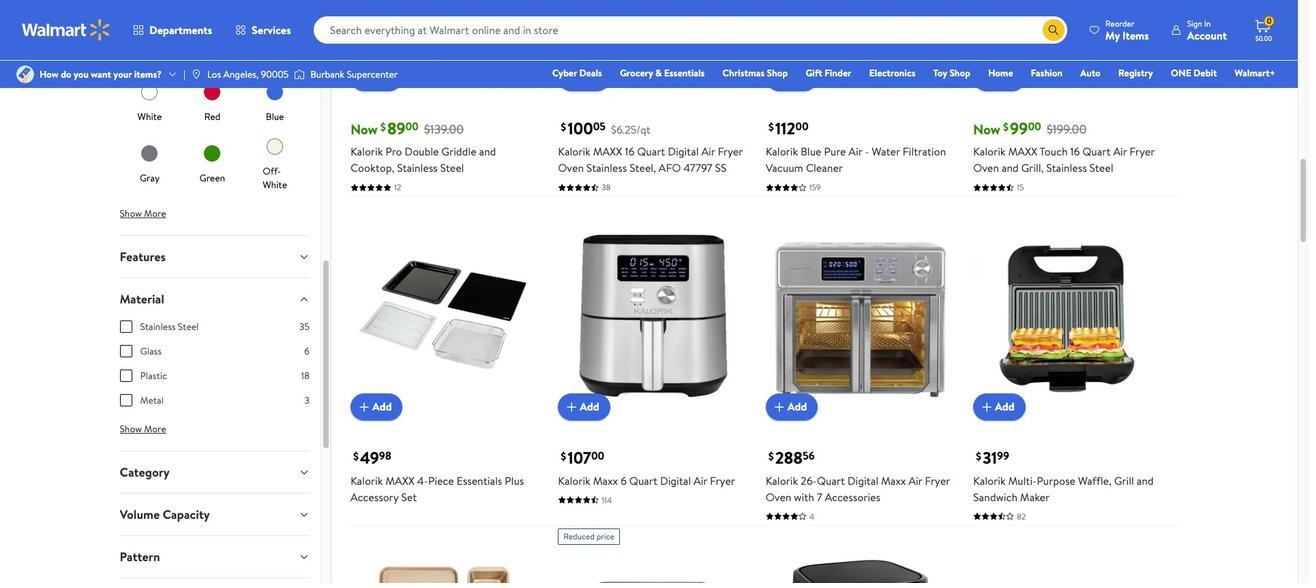 Task type: locate. For each thing, give the bounding box(es) containing it.
walmart image
[[22, 19, 111, 41]]

essentials right '&'
[[664, 66, 705, 80]]

and inside kalorik multi-purpose waffle, grill and sandwich maker
[[1137, 473, 1154, 488]]

$ for 107
[[561, 449, 566, 464]]

1 vertical spatial 6
[[621, 473, 627, 488]]

add to cart image left gift
[[771, 70, 788, 86]]

$6.25/qt
[[611, 122, 651, 137]]

16 right the touch
[[1071, 144, 1080, 159]]

18
[[301, 369, 310, 383]]

99 inside now $ 99 00 $199.00 kalorik maxx touch 16 quart air fryer oven and grill, stainless steel
[[1010, 117, 1028, 140]]

1 vertical spatial show
[[120, 422, 142, 436]]

how do you want your items?
[[40, 67, 162, 81]]

pattern tab
[[109, 536, 321, 578]]

2 now from the left
[[973, 120, 1001, 139]]

1 horizontal spatial blue
[[801, 144, 822, 159]]

 image for burbank
[[294, 68, 305, 81]]

1 more from the top
[[144, 207, 166, 220]]

$ left 49
[[353, 449, 359, 464]]

0 $0.00
[[1256, 15, 1272, 43]]

00 up vacuum
[[796, 119, 809, 134]]

0 vertical spatial show more
[[120, 207, 166, 220]]

1 horizontal spatial essentials
[[664, 66, 705, 80]]

$ 49 98
[[353, 446, 391, 469]]

38
[[602, 182, 611, 193]]

3
[[304, 394, 310, 407]]

digital inside $ 100 05 $6.25/qt kalorik maxx 16 quart digital air fryer oven stainless steel, afo 47797 ss
[[668, 144, 699, 159]]

oven left grill,
[[973, 160, 999, 175]]

00 inside now $ 89 00 $139.00 kalorik pro double griddle and cooktop, stainless steel
[[405, 119, 419, 134]]

$ inside $ 288 56
[[769, 449, 774, 464]]

1 horizontal spatial 16
[[1071, 144, 1080, 159]]

2 show more button from the top
[[109, 418, 177, 440]]

add to cart image right toy shop
[[979, 70, 995, 86]]

add to cart image
[[564, 70, 580, 86], [979, 70, 995, 86], [771, 399, 788, 415], [979, 399, 995, 415]]

grill
[[1114, 473, 1134, 488]]

oven down 100
[[558, 160, 584, 175]]

kalorik left the touch
[[973, 144, 1006, 159]]

0 horizontal spatial shop
[[767, 66, 788, 80]]

glass
[[140, 344, 162, 358]]

2 shop from the left
[[950, 66, 971, 80]]

air inside kalorik 26-quart digital maxx air fryer oven with 7 accessories
[[909, 473, 923, 488]]

more for show more button corresponding to the color group
[[144, 207, 166, 220]]

add button for 49
[[351, 393, 403, 421]]

grocery & essentials link
[[614, 65, 711, 80]]

1 vertical spatial show more button
[[109, 418, 177, 440]]

kalorik up vacuum
[[766, 144, 798, 159]]

reorder my items
[[1106, 17, 1149, 43]]

deals
[[579, 66, 602, 80]]

add to cart image right burbank
[[356, 70, 372, 86]]

and right griddle
[[479, 144, 496, 159]]

essentials inside "kalorik maxx 4-piece essentials plus accessory set"
[[457, 473, 502, 488]]

touch
[[1040, 144, 1068, 159]]

volume
[[120, 506, 160, 523]]

1 horizontal spatial oven
[[766, 490, 792, 505]]

0 horizontal spatial maxx
[[593, 473, 618, 488]]

&
[[656, 66, 662, 80]]

kalorik up sandwich
[[973, 473, 1006, 488]]

add left finder
[[788, 70, 807, 85]]

6 inside material group
[[304, 344, 310, 358]]

shop for toy shop
[[950, 66, 971, 80]]

add to cart image for 107
[[564, 399, 580, 415]]

2 horizontal spatial and
[[1137, 473, 1154, 488]]

0 horizontal spatial white
[[137, 110, 162, 123]]

0 horizontal spatial maxx
[[386, 473, 415, 488]]

essentials left plus
[[457, 473, 502, 488]]

1 vertical spatial and
[[1002, 160, 1019, 175]]

7
[[817, 490, 822, 505]]

 image for los
[[191, 69, 202, 80]]

add up the 89
[[372, 70, 392, 85]]

$ left 288
[[769, 449, 774, 464]]

steel inside now $ 89 00 $139.00 kalorik pro double griddle and cooktop, stainless steel
[[440, 160, 464, 175]]

0 vertical spatial white
[[137, 110, 162, 123]]

waffle,
[[1078, 473, 1112, 488]]

$ inside $ 49 98
[[353, 449, 359, 464]]

1 shop from the left
[[767, 66, 788, 80]]

kalorik inside kalorik multi-purpose waffle, grill and sandwich maker
[[973, 473, 1006, 488]]

99 up grill,
[[1010, 117, 1028, 140]]

add for $6.25/qt
[[580, 70, 599, 85]]

shop right the 'toy'
[[950, 66, 971, 80]]

159
[[809, 182, 821, 193]]

digital inside kalorik 26-quart digital maxx air fryer oven with 7 accessories
[[848, 473, 879, 488]]

kalorik inside kalorik 26-quart digital maxx air fryer oven with 7 accessories
[[766, 473, 798, 488]]

 image left how
[[16, 65, 34, 83]]

now for 99
[[973, 120, 1001, 139]]

add up 56
[[788, 399, 807, 414]]

None checkbox
[[120, 370, 132, 382], [120, 394, 132, 407], [120, 370, 132, 382], [120, 394, 132, 407]]

$ inside $ 112 00
[[769, 120, 774, 135]]

quart inside kalorik 26-quart digital maxx air fryer oven with 7 accessories
[[817, 473, 845, 488]]

56
[[803, 448, 815, 463]]

0 horizontal spatial now
[[351, 120, 378, 139]]

114
[[602, 494, 612, 506]]

1 horizontal spatial 99
[[1010, 117, 1028, 140]]

$ for 112
[[769, 120, 774, 135]]

supercenter
[[347, 67, 398, 81]]

tab
[[109, 578, 321, 583]]

$ left 107
[[561, 449, 566, 464]]

add to cart image up 49
[[356, 399, 372, 415]]

add for 288
[[788, 399, 807, 414]]

35
[[299, 320, 310, 334]]

white right the green
[[263, 178, 287, 192]]

$ inside $ 100 05 $6.25/qt kalorik maxx 16 quart digital air fryer oven stainless steel, afo 47797 ss
[[561, 120, 566, 135]]

0 horizontal spatial 16
[[625, 144, 635, 159]]

cooktop,
[[351, 160, 395, 175]]

1 horizontal spatial shop
[[950, 66, 971, 80]]

kalorik
[[351, 144, 383, 159], [558, 144, 591, 159], [766, 144, 798, 159], [973, 144, 1006, 159], [351, 473, 383, 488], [558, 473, 591, 488], [766, 473, 798, 488], [973, 473, 1006, 488]]

one
[[1171, 66, 1192, 80]]

add to cart image up 288
[[771, 399, 788, 415]]

kalorik inside now $ 89 00 $139.00 kalorik pro double griddle and cooktop, stainless steel
[[351, 144, 383, 159]]

$0.00
[[1256, 33, 1272, 43]]

category button
[[109, 452, 321, 493]]

$ inside the $ 107 00
[[561, 449, 566, 464]]

add button for 288
[[766, 393, 818, 421]]

and
[[479, 144, 496, 159], [1002, 160, 1019, 175], [1137, 473, 1154, 488]]

 image
[[16, 65, 34, 83], [294, 68, 305, 81], [191, 69, 202, 80]]

2 horizontal spatial oven
[[973, 160, 999, 175]]

1 horizontal spatial 6
[[621, 473, 627, 488]]

1 16 from the left
[[625, 144, 635, 159]]

2 show more from the top
[[120, 422, 166, 436]]

1 vertical spatial 99
[[997, 448, 1009, 463]]

you
[[74, 67, 89, 81]]

26-
[[801, 473, 817, 488]]

more down metal
[[144, 422, 166, 436]]

stainless down the touch
[[1047, 160, 1087, 175]]

add left "fashion"
[[995, 70, 1015, 85]]

kalorik maxx 6 quart digital air fryer image
[[558, 221, 747, 410]]

now inside now $ 99 00 $199.00 kalorik maxx touch 16 quart air fryer oven and grill, stainless steel
[[973, 120, 1001, 139]]

clear search field text image
[[1026, 24, 1037, 35]]

1 now from the left
[[351, 120, 378, 139]]

features
[[120, 248, 166, 265]]

kalorik maxx touch 16 quart air fryer oven and grill, stainless steel image
[[973, 0, 1162, 81]]

$ 31 99
[[976, 446, 1009, 469]]

kalorik maxx 16 quart digital air fryer oven stainless steel, afo 47797 ss image
[[558, 0, 747, 81]]

price
[[597, 530, 614, 542]]

add to cart image for 112
[[771, 70, 788, 86]]

oven inside now $ 99 00 $199.00 kalorik maxx touch 16 quart air fryer oven and grill, stainless steel
[[973, 160, 999, 175]]

material
[[120, 291, 164, 308]]

kalorik 26-quart digital maxx air fryer oven with 7 accessories image
[[766, 221, 954, 410]]

0 vertical spatial show
[[120, 207, 142, 220]]

$ 107 00
[[561, 446, 604, 469]]

0 vertical spatial 99
[[1010, 117, 1028, 140]]

0 horizontal spatial essentials
[[457, 473, 502, 488]]

2 more from the top
[[144, 422, 166, 436]]

maxx down 05
[[593, 144, 622, 159]]

$ 288 56
[[769, 446, 815, 469]]

2 horizontal spatial  image
[[294, 68, 305, 81]]

1 horizontal spatial now
[[973, 120, 1001, 139]]

None checkbox
[[120, 321, 132, 333], [120, 345, 132, 357], [120, 321, 132, 333], [120, 345, 132, 357]]

$ for 49
[[353, 449, 359, 464]]

05
[[593, 119, 606, 134]]

1 horizontal spatial  image
[[191, 69, 202, 80]]

0
[[1267, 15, 1272, 27]]

add for 112
[[788, 70, 807, 85]]

grocery
[[620, 66, 653, 80]]

los angeles, 90005
[[207, 67, 289, 81]]

00 up the touch
[[1028, 119, 1041, 134]]

$ inside $ 31 99
[[976, 449, 982, 464]]

kalorik down 107
[[558, 473, 591, 488]]

burbank
[[311, 67, 345, 81]]

90005
[[261, 67, 289, 81]]

0 horizontal spatial and
[[479, 144, 496, 159]]

shop
[[767, 66, 788, 80], [950, 66, 971, 80]]

in
[[1204, 17, 1211, 29]]

quart inside now $ 99 00 $199.00 kalorik maxx touch 16 quart air fryer oven and grill, stainless steel
[[1083, 144, 1111, 159]]

kalorik down 100
[[558, 144, 591, 159]]

0 horizontal spatial oven
[[558, 160, 584, 175]]

1 horizontal spatial maxx
[[881, 473, 906, 488]]

$199.00
[[1047, 121, 1087, 138]]

kalorik maxx 6 quart digital air fryer
[[558, 473, 735, 488]]

kalorik up the cooktop,
[[351, 144, 383, 159]]

stainless up glass
[[140, 320, 176, 334]]

0 horizontal spatial 6
[[304, 344, 310, 358]]

$ left 112
[[769, 120, 774, 135]]

 image right |
[[191, 69, 202, 80]]

and up 15 on the top of the page
[[1002, 160, 1019, 175]]

6
[[304, 344, 310, 358], [621, 473, 627, 488]]

now $ 89 00 $139.00 kalorik pro double griddle and cooktop, stainless steel
[[351, 117, 496, 175]]

2 16 from the left
[[1071, 144, 1080, 159]]

0 vertical spatial blue
[[266, 110, 284, 123]]

 image right 90005
[[294, 68, 305, 81]]

with
[[794, 490, 814, 505]]

blue down 90005
[[266, 110, 284, 123]]

now left the 89
[[351, 120, 378, 139]]

add to cart image up 107
[[564, 399, 580, 415]]

add for 107
[[580, 399, 599, 414]]

show down gray
[[120, 207, 142, 220]]

$ left the 89
[[380, 120, 386, 135]]

0 horizontal spatial  image
[[16, 65, 34, 83]]

now down home
[[973, 120, 1001, 139]]

1 vertical spatial essentials
[[457, 473, 502, 488]]

show more button down metal
[[109, 418, 177, 440]]

1 horizontal spatial steel
[[440, 160, 464, 175]]

4
[[809, 511, 814, 522]]

white inside off- white button
[[263, 178, 287, 192]]

0 horizontal spatial blue
[[266, 110, 284, 123]]

0 horizontal spatial steel
[[178, 320, 199, 334]]

steel inside now $ 99 00 $199.00 kalorik maxx touch 16 quart air fryer oven and grill, stainless steel
[[1090, 160, 1114, 175]]

0 vertical spatial essentials
[[664, 66, 705, 80]]

green
[[200, 171, 225, 185]]

now inside now $ 89 00 $139.00 kalorik pro double griddle and cooktop, stainless steel
[[351, 120, 378, 139]]

air
[[701, 144, 715, 159], [849, 144, 863, 159], [1113, 144, 1127, 159], [694, 473, 708, 488], [909, 473, 923, 488]]

grill,
[[1021, 160, 1044, 175]]

fryer
[[718, 144, 743, 159], [1130, 144, 1155, 159], [710, 473, 735, 488], [925, 473, 950, 488]]

1 show more button from the top
[[109, 203, 177, 224]]

sandwich
[[973, 490, 1018, 505]]

kalorik maxx plus 4qt digital air fryer 22 presets ft 47822 ss image
[[558, 550, 747, 583]]

0 vertical spatial and
[[479, 144, 496, 159]]

show more button
[[109, 203, 177, 224], [109, 418, 177, 440]]

1 horizontal spatial white
[[263, 178, 287, 192]]

maxx up set
[[386, 473, 415, 488]]

16 up "steel,"
[[625, 144, 635, 159]]

add up 98
[[372, 399, 392, 414]]

$ for kalorik maxx 16 quart digital air fryer oven stainless steel, afo 47797 ss
[[561, 120, 566, 135]]

show more button down gray
[[109, 203, 177, 224]]

shop right christmas
[[767, 66, 788, 80]]

oven left with
[[766, 490, 792, 505]]

1 horizontal spatial maxx
[[593, 144, 622, 159]]

00
[[405, 119, 419, 134], [796, 119, 809, 134], [1028, 119, 1041, 134], [591, 448, 604, 463]]

add to cart image up 31 at bottom
[[979, 399, 995, 415]]

steel
[[440, 160, 464, 175], [1090, 160, 1114, 175], [178, 320, 199, 334]]

registry
[[1118, 66, 1153, 80]]

$ left 100
[[561, 120, 566, 135]]

white inside the white button
[[137, 110, 162, 123]]

82
[[1017, 511, 1026, 522]]

Search search field
[[314, 16, 1067, 44]]

griddle
[[442, 144, 477, 159]]

2 maxx from the left
[[881, 473, 906, 488]]

fryer inside $ 100 05 $6.25/qt kalorik maxx 16 quart digital air fryer oven stainless steel, afo 47797 ss
[[718, 144, 743, 159]]

kalorik maxx 4 quart digital air fryer image
[[766, 550, 954, 583]]

add for 31
[[995, 399, 1015, 414]]

toy shop link
[[927, 65, 977, 80]]

add to cart image
[[356, 70, 372, 86], [771, 70, 788, 86], [356, 399, 372, 415], [564, 399, 580, 415]]

1 vertical spatial show more
[[120, 422, 166, 436]]

show more down metal
[[120, 422, 166, 436]]

00 up double
[[405, 119, 419, 134]]

2 show from the top
[[120, 422, 142, 436]]

blue
[[266, 110, 284, 123], [801, 144, 822, 159]]

1 vertical spatial white
[[263, 178, 287, 192]]

off- white button
[[263, 134, 287, 192]]

0 vertical spatial more
[[144, 207, 166, 220]]

99 up multi-
[[997, 448, 1009, 463]]

$ down "home" link
[[1003, 120, 1009, 135]]

and right grill on the bottom right
[[1137, 473, 1154, 488]]

1 vertical spatial more
[[144, 422, 166, 436]]

$ for 31
[[976, 449, 982, 464]]

air inside now $ 99 00 $199.00 kalorik maxx touch 16 quart air fryer oven and grill, stainless steel
[[1113, 144, 1127, 159]]

99
[[1010, 117, 1028, 140], [997, 448, 1009, 463]]

add to cart image up 100
[[564, 70, 580, 86]]

blue up cleaner
[[801, 144, 822, 159]]

items
[[1123, 28, 1149, 43]]

show down metal
[[120, 422, 142, 436]]

search icon image
[[1048, 25, 1059, 35]]

show more for material group
[[120, 422, 166, 436]]

show for the color group
[[120, 207, 142, 220]]

add up the $ 107 00
[[580, 399, 599, 414]]

98
[[379, 448, 391, 463]]

99 inside $ 31 99
[[997, 448, 1009, 463]]

add right cyber
[[580, 70, 599, 85]]

stainless down double
[[397, 160, 438, 175]]

47797
[[684, 160, 713, 175]]

maxx up grill,
[[1008, 144, 1038, 159]]

2 horizontal spatial maxx
[[1008, 144, 1038, 159]]

2 horizontal spatial steel
[[1090, 160, 1114, 175]]

00 up 114 at bottom left
[[591, 448, 604, 463]]

1 vertical spatial blue
[[801, 144, 822, 159]]

white
[[137, 110, 162, 123], [263, 178, 287, 192]]

features tab
[[109, 236, 321, 278]]

stainless inside now $ 89 00 $139.00 kalorik pro double griddle and cooktop, stainless steel
[[397, 160, 438, 175]]

kalorik inside $ 100 05 $6.25/qt kalorik maxx 16 quart digital air fryer oven stainless steel, afo 47797 ss
[[558, 144, 591, 159]]

stainless up 38
[[587, 160, 627, 175]]

$ left 31 at bottom
[[976, 449, 982, 464]]

2 vertical spatial and
[[1137, 473, 1154, 488]]

add button for $139.00
[[351, 64, 403, 92]]

0 vertical spatial 6
[[304, 344, 310, 358]]

49
[[360, 446, 379, 469]]

gray button
[[137, 141, 162, 185]]

off- white
[[263, 164, 287, 192]]

white down items?
[[137, 110, 162, 123]]

1 show more from the top
[[120, 207, 166, 220]]

1 horizontal spatial and
[[1002, 160, 1019, 175]]

items?
[[134, 67, 162, 81]]

kalorik up accessory
[[351, 473, 383, 488]]

show more down gray
[[120, 207, 166, 220]]

0 horizontal spatial 99
[[997, 448, 1009, 463]]

1 show from the top
[[120, 207, 142, 220]]

0 vertical spatial show more button
[[109, 203, 177, 224]]

kalorik down 288
[[766, 473, 798, 488]]

add up $ 31 99
[[995, 399, 1015, 414]]

more for material group show more button
[[144, 422, 166, 436]]

red
[[204, 110, 220, 123]]

add for $199.00
[[995, 70, 1015, 85]]

add
[[372, 70, 392, 85], [580, 70, 599, 85], [788, 70, 807, 85], [995, 70, 1015, 85], [372, 399, 392, 414], [580, 399, 599, 414], [788, 399, 807, 414], [995, 399, 1015, 414]]

$ 112 00
[[769, 117, 809, 140]]

volume capacity button
[[109, 494, 321, 535]]

more down gray
[[144, 207, 166, 220]]

category tab
[[109, 452, 321, 493]]



Task type: describe. For each thing, give the bounding box(es) containing it.
$ inside now $ 89 00 $139.00 kalorik pro double griddle and cooktop, stainless steel
[[380, 120, 386, 135]]

16 inside now $ 99 00 $199.00 kalorik maxx touch 16 quart air fryer oven and grill, stainless steel
[[1071, 144, 1080, 159]]

walmart+
[[1235, 66, 1276, 80]]

cyber deals
[[552, 66, 602, 80]]

gift finder link
[[800, 65, 858, 80]]

electronics link
[[863, 65, 922, 80]]

12
[[394, 182, 401, 193]]

auto
[[1080, 66, 1101, 80]]

now $ 99 00 $199.00 kalorik maxx touch 16 quart air fryer oven and grill, stainless steel
[[973, 117, 1155, 175]]

features button
[[109, 236, 321, 278]]

material tab
[[109, 278, 321, 320]]

$ for 288
[[769, 449, 774, 464]]

288
[[775, 446, 803, 469]]

sign in account
[[1187, 17, 1227, 43]]

00 inside $ 112 00
[[796, 119, 809, 134]]

99 for 31
[[997, 448, 1009, 463]]

reduced price
[[564, 530, 614, 542]]

show more button for material group
[[109, 418, 177, 440]]

kalorik blue pure air - water filtration vacuum cleaner image
[[766, 0, 954, 81]]

add to cart image for 31
[[979, 399, 995, 415]]

steel inside material group
[[178, 320, 199, 334]]

category
[[120, 464, 170, 481]]

ss
[[715, 160, 727, 175]]

$ 100 05 $6.25/qt kalorik maxx 16 quart digital air fryer oven stainless steel, afo 47797 ss
[[558, 117, 743, 175]]

walmart+ link
[[1229, 65, 1282, 80]]

kalorik pro double griddle and cooktop, stainless steel image
[[351, 0, 539, 81]]

fryer inside now $ 99 00 $199.00 kalorik maxx touch 16 quart air fryer oven and grill, stainless steel
[[1130, 144, 1155, 159]]

kalorik maxx 4-piece essentials plus accessory set image
[[351, 221, 539, 410]]

services
[[252, 23, 291, 38]]

christmas shop link
[[716, 65, 794, 80]]

home link
[[982, 65, 1020, 80]]

fryer inside kalorik 26-quart digital maxx air fryer oven with 7 accessories
[[925, 473, 950, 488]]

and inside now $ 89 00 $139.00 kalorik pro double griddle and cooktop, stainless steel
[[479, 144, 496, 159]]

gift
[[806, 66, 822, 80]]

add button for $199.00
[[973, 64, 1026, 92]]

cyber
[[552, 66, 577, 80]]

pattern
[[120, 548, 160, 565]]

electronics
[[869, 66, 916, 80]]

kalorik inside now $ 99 00 $199.00 kalorik maxx touch 16 quart air fryer oven and grill, stainless steel
[[973, 144, 1006, 159]]

fashion link
[[1025, 65, 1069, 80]]

purpose
[[1037, 473, 1076, 488]]

plastic
[[140, 369, 167, 383]]

add to cart image for $6.25/qt
[[564, 70, 580, 86]]

air inside kalorik blue pure air - water filtration vacuum cleaner
[[849, 144, 863, 159]]

99 for $
[[1010, 117, 1028, 140]]

maker
[[1020, 490, 1050, 505]]

material button
[[109, 278, 321, 320]]

reduced
[[564, 530, 595, 542]]

oven inside $ 100 05 $6.25/qt kalorik maxx 16 quart digital air fryer oven stainless steel, afo 47797 ss
[[558, 160, 584, 175]]

fashion
[[1031, 66, 1063, 80]]

services button
[[224, 14, 303, 46]]

add to cart image for $199.00
[[979, 70, 995, 86]]

$ inside now $ 99 00 $199.00 kalorik maxx touch 16 quart air fryer oven and grill, stainless steel
[[1003, 120, 1009, 135]]

pattern button
[[109, 536, 321, 578]]

volume capacity
[[120, 506, 210, 523]]

Walmart Site-Wide search field
[[314, 16, 1067, 44]]

and inside now $ 99 00 $199.00 kalorik maxx touch 16 quart air fryer oven and grill, stainless steel
[[1002, 160, 1019, 175]]

kalorik maxx 4-piece essentials plus accessory set
[[351, 473, 524, 505]]

add button for 107
[[558, 393, 610, 421]]

departments button
[[121, 14, 224, 46]]

100
[[568, 117, 593, 140]]

add to cart image for $139.00
[[356, 70, 372, 86]]

kalorik blue pure air - water filtration vacuum cleaner
[[766, 144, 946, 175]]

set
[[401, 490, 417, 505]]

kalorik multi-purpose waffle, grill and sandwich maker image
[[973, 221, 1162, 410]]

stainless inside material group
[[140, 320, 176, 334]]

add button for 31
[[973, 393, 1026, 421]]

15
[[1017, 182, 1024, 193]]

cyber deals link
[[546, 65, 608, 80]]

white button
[[137, 80, 162, 123]]

red button
[[200, 80, 225, 123]]

auto link
[[1074, 65, 1107, 80]]

add for $139.00
[[372, 70, 392, 85]]

oven inside kalorik 26-quart digital maxx air fryer oven with 7 accessories
[[766, 490, 792, 505]]

metal
[[140, 394, 164, 407]]

112
[[775, 117, 796, 140]]

burbank supercenter
[[311, 67, 398, 81]]

angeles,
[[223, 67, 259, 81]]

material group
[[120, 320, 310, 418]]

plus
[[505, 473, 524, 488]]

now for 89
[[351, 120, 378, 139]]

color group
[[120, 20, 310, 197]]

accessories
[[825, 490, 881, 505]]

00 inside now $ 99 00 $199.00 kalorik maxx touch 16 quart air fryer oven and grill, stainless steel
[[1028, 119, 1041, 134]]

00 inside the $ 107 00
[[591, 448, 604, 463]]

registry link
[[1112, 65, 1159, 80]]

kalorik inside "kalorik maxx 4-piece essentials plus accessory set"
[[351, 473, 383, 488]]

multi-
[[1008, 473, 1037, 488]]

blue button
[[263, 80, 287, 123]]

show for material group
[[120, 422, 142, 436]]

double
[[405, 144, 439, 159]]

piece
[[428, 473, 454, 488]]

do
[[61, 67, 71, 81]]

maxx inside kalorik 26-quart digital maxx air fryer oven with 7 accessories
[[881, 473, 906, 488]]

debit
[[1194, 66, 1217, 80]]

volume capacity tab
[[109, 494, 321, 535]]

kalorik inside kalorik blue pure air - water filtration vacuum cleaner
[[766, 144, 798, 159]]

sign
[[1187, 17, 1202, 29]]

want
[[91, 67, 111, 81]]

1 maxx from the left
[[593, 473, 618, 488]]

kalorik maxx bake it til you make it 6-piece baking set image
[[351, 550, 539, 583]]

add to cart image for 49
[[356, 399, 372, 415]]

add to cart image for 288
[[771, 399, 788, 415]]

accessory
[[351, 490, 399, 505]]

off-
[[263, 164, 281, 178]]

shop for christmas shop
[[767, 66, 788, 80]]

 image for how
[[16, 65, 34, 83]]

pure
[[824, 144, 846, 159]]

maxx inside now $ 99 00 $199.00 kalorik maxx touch 16 quart air fryer oven and grill, stainless steel
[[1008, 144, 1038, 159]]

maxx inside "kalorik maxx 4-piece essentials plus accessory set"
[[386, 473, 415, 488]]

4-
[[417, 473, 428, 488]]

$139.00
[[424, 121, 464, 138]]

air inside $ 100 05 $6.25/qt kalorik maxx 16 quart digital air fryer oven stainless steel, afo 47797 ss
[[701, 144, 715, 159]]

my
[[1106, 28, 1120, 43]]

departments
[[149, 23, 212, 38]]

grocery & essentials
[[620, 66, 705, 80]]

steel,
[[630, 160, 656, 175]]

show more button for the color group
[[109, 203, 177, 224]]

los
[[207, 67, 221, 81]]

add for 49
[[372, 399, 392, 414]]

16 inside $ 100 05 $6.25/qt kalorik maxx 16 quart digital air fryer oven stainless steel, afo 47797 ss
[[625, 144, 635, 159]]

pro
[[386, 144, 402, 159]]

stainless inside now $ 99 00 $199.00 kalorik maxx touch 16 quart air fryer oven and grill, stainless steel
[[1047, 160, 1087, 175]]

show more for the color group
[[120, 207, 166, 220]]

quart inside $ 100 05 $6.25/qt kalorik maxx 16 quart digital air fryer oven stainless steel, afo 47797 ss
[[637, 144, 665, 159]]

your
[[113, 67, 132, 81]]

add button for 112
[[766, 64, 818, 92]]

stainless inside $ 100 05 $6.25/qt kalorik maxx 16 quart digital air fryer oven stainless steel, afo 47797 ss
[[587, 160, 627, 175]]

blue inside button
[[266, 110, 284, 123]]

-
[[865, 144, 869, 159]]

31
[[983, 446, 997, 469]]

maxx inside $ 100 05 $6.25/qt kalorik maxx 16 quart digital air fryer oven stainless steel, afo 47797 ss
[[593, 144, 622, 159]]

capacity
[[163, 506, 210, 523]]

christmas shop
[[723, 66, 788, 80]]

|
[[184, 67, 185, 81]]

blue inside kalorik blue pure air - water filtration vacuum cleaner
[[801, 144, 822, 159]]

kalorik 26-quart digital maxx air fryer oven with 7 accessories
[[766, 473, 950, 505]]

add button for $6.25/qt
[[558, 64, 610, 92]]



Task type: vqa. For each thing, say whether or not it's contained in the screenshot.


